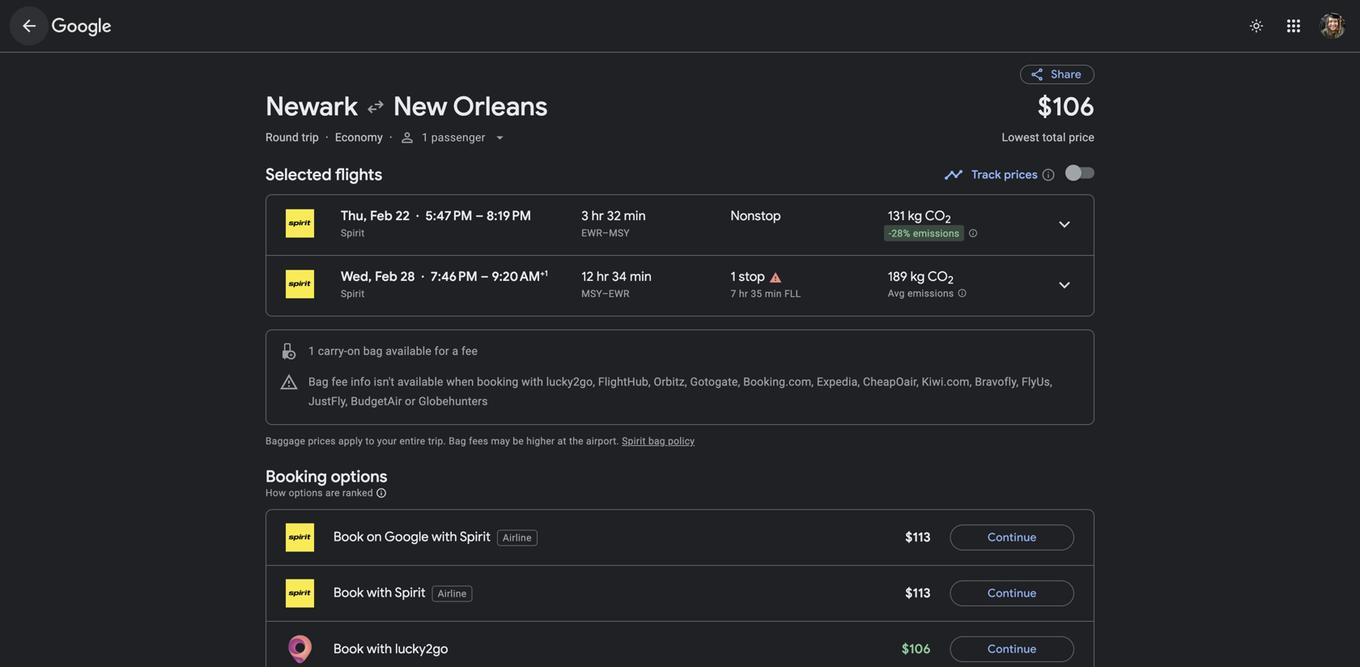 Task type: describe. For each thing, give the bounding box(es) containing it.
2  image from the left
[[390, 131, 393, 144]]

flight details. return flight on wednesday, february 28. leaves louis armstrong new orleans international airport at 7:46 pm on wednesday, february 28 and arrives at newark liberty international airport at 9:20 am on thursday, february 29. image
[[1046, 266, 1084, 305]]

continue button for book with lucky2go
[[950, 630, 1075, 667]]

none text field inside main content
[[1002, 90, 1095, 159]]

flights
[[335, 164, 383, 185]]

8:19 pm
[[487, 208, 531, 224]]

35
[[751, 288, 762, 300]]

total duration 3 hr 32 min. element
[[582, 208, 731, 227]]

flyus,
[[1022, 375, 1053, 389]]

ewr inside 3 hr 32 min ewr – msy
[[582, 228, 603, 239]]

gotogate,
[[690, 375, 741, 389]]

round trip
[[266, 131, 319, 144]]

113 us dollars text field for book on google with spirit
[[906, 529, 931, 546]]

apply
[[339, 436, 363, 447]]

0 horizontal spatial bag
[[363, 345, 383, 358]]

higher
[[527, 436, 555, 447]]

7:46 pm
[[431, 268, 478, 285]]

your
[[377, 436, 397, 447]]

hr for 32
[[592, 208, 604, 224]]

hr for 35
[[739, 288, 748, 300]]

2 for 189 kg co
[[948, 273, 954, 287]]

feb for thu,
[[370, 208, 393, 224]]

fll
[[785, 288, 801, 300]]

3
[[582, 208, 589, 224]]

prices for track
[[1004, 168, 1038, 182]]

34
[[612, 268, 627, 285]]

track
[[972, 168, 1002, 182]]

1 horizontal spatial bag
[[449, 436, 466, 447]]

baggage
[[266, 436, 305, 447]]

newark
[[266, 90, 358, 124]]

wed,
[[341, 268, 372, 285]]

Departure time: 7:46 PM. text field
[[431, 268, 478, 285]]

1 passenger
[[422, 131, 485, 144]]

available for isn't
[[398, 375, 444, 389]]

– right 7:46 pm
[[481, 268, 489, 285]]

book with lucky2go
[[334, 641, 448, 658]]

track prices
[[972, 168, 1038, 182]]

when
[[446, 375, 474, 389]]

spirit right airport. at the bottom left
[[622, 436, 646, 447]]

airport.
[[586, 436, 619, 447]]

min for 12 hr 34 min
[[630, 268, 652, 285]]

spirit down the book on google with spirit
[[395, 585, 426, 601]]

7:46 pm – 9:20 am +1
[[431, 268, 548, 285]]

co for 189 kg co
[[928, 268, 948, 285]]

– left 8:19 pm
[[476, 208, 484, 224]]

at
[[558, 436, 567, 447]]

booking
[[477, 375, 519, 389]]

$113 for book with spirit
[[906, 585, 931, 602]]

fee inside bag fee info isn't available when booking with lucky2go, flighthub, orbitz, gotogate, booking.com, expedia, cheapoair, kiwi.com, bravofly, flyus, justfly, budgetair or globehunters
[[332, 375, 348, 389]]

stop
[[739, 268, 765, 285]]

continue button for book with spirit
[[950, 574, 1075, 613]]

nonstop
[[731, 208, 781, 224]]

189
[[888, 268, 908, 285]]

1 horizontal spatial fee
[[462, 345, 478, 358]]

$106 lowest total price
[[1002, 90, 1095, 144]]

orbitz,
[[654, 375, 687, 389]]

wed, feb 28
[[341, 268, 415, 285]]

orleans
[[453, 90, 548, 124]]

to
[[366, 436, 375, 447]]

Arrival time: 8:19 PM. text field
[[487, 208, 531, 224]]

isn't
[[374, 375, 395, 389]]

nonstop flight. element
[[731, 208, 781, 227]]

trip.
[[428, 436, 446, 447]]

price
[[1069, 131, 1095, 144]]

1 for 1 passenger
[[422, 131, 428, 144]]

1  image from the left
[[326, 131, 329, 144]]

options for how
[[289, 488, 323, 499]]

avg
[[888, 288, 905, 299]]

carry-
[[318, 345, 347, 358]]

total duration 12 hr 34 min. element
[[582, 268, 731, 287]]

continue button for book on google with spirit
[[950, 518, 1075, 557]]

msy inside 12 hr 34 min msy – ewr
[[582, 288, 602, 300]]

continue for book with lucky2go
[[988, 642, 1037, 657]]

for
[[435, 345, 449, 358]]

globehunters
[[419, 395, 488, 408]]

round
[[266, 131, 299, 144]]

131
[[888, 208, 905, 224]]

layover (1 of 1) is a 7 hr 35 min overnight layover at fort lauderdale-hollywood international airport in fort lauderdale. element
[[731, 287, 880, 300]]

2 for 131 kg co
[[946, 213, 951, 227]]

0 vertical spatial emissions
[[913, 228, 960, 239]]

return flight on wednesday, february 28. leaves louis armstrong new orleans international airport at 7:46 pm on wednesday, february 28 and arrives at newark liberty international airport at 9:20 am on thursday, february 29. element
[[341, 268, 548, 285]]

kiwi.com,
[[922, 375, 972, 389]]

budgetair
[[351, 395, 402, 408]]

google
[[385, 529, 429, 545]]

main content containing newark
[[266, 52, 1095, 667]]

22
[[396, 208, 410, 224]]

$106 for $106 lowest total price
[[1038, 90, 1095, 124]]

a
[[452, 345, 459, 358]]

or
[[405, 395, 416, 408]]

change appearance image
[[1237, 6, 1276, 45]]

booking
[[266, 466, 327, 487]]

selected flights
[[266, 164, 383, 185]]

trip
[[302, 131, 319, 144]]

12 hr 34 min msy – ewr
[[582, 268, 652, 300]]

loading results progress bar
[[0, 52, 1361, 55]]

– inside 12 hr 34 min msy – ewr
[[602, 288, 609, 300]]

avg emissions
[[888, 288, 954, 299]]

1 vertical spatial on
[[367, 529, 382, 545]]

options for booking
[[331, 466, 387, 487]]

learn more about tracked prices image
[[1041, 168, 1056, 182]]

go back image
[[19, 16, 39, 36]]

share
[[1051, 67, 1082, 82]]

cheapoair,
[[863, 375, 919, 389]]

booking options
[[266, 466, 387, 487]]

3 hr 32 min ewr – msy
[[582, 208, 646, 239]]

entire
[[400, 436, 426, 447]]

selected
[[266, 164, 332, 185]]

kg for 189
[[911, 268, 925, 285]]

book for book with spirit
[[334, 585, 364, 601]]

$106 for $106
[[902, 641, 931, 658]]

thu,
[[341, 208, 367, 224]]



Task type: locate. For each thing, give the bounding box(es) containing it.
booking.com,
[[744, 375, 814, 389]]

msy inside 3 hr 32 min ewr – msy
[[609, 228, 630, 239]]

bag left policy
[[649, 436, 666, 447]]

airline
[[503, 532, 532, 544], [438, 588, 467, 600]]

kg inside 189 kg co 2
[[911, 268, 925, 285]]

prices
[[1004, 168, 1038, 182], [308, 436, 336, 447]]

ranked
[[343, 488, 373, 499]]

1 horizontal spatial on
[[367, 529, 382, 545]]

on up info at left
[[347, 345, 360, 358]]

Departure time: 5:47 PM. text field
[[426, 208, 473, 224]]

0 vertical spatial on
[[347, 345, 360, 358]]

0 vertical spatial continue
[[988, 530, 1037, 545]]

available left for
[[386, 345, 432, 358]]

min inside 3 hr 32 min ewr – msy
[[624, 208, 646, 224]]

0 vertical spatial available
[[386, 345, 432, 358]]

1 vertical spatial msy
[[582, 288, 602, 300]]

kg inside the 131 kg co 2
[[908, 208, 923, 224]]

$113
[[906, 529, 931, 546], [906, 585, 931, 602]]

1 horizontal spatial  image
[[390, 131, 393, 144]]

3 continue from the top
[[988, 642, 1037, 657]]

fees
[[469, 436, 489, 447]]

0 vertical spatial prices
[[1004, 168, 1038, 182]]

 image
[[326, 131, 329, 144], [390, 131, 393, 144]]

– down 32
[[603, 228, 609, 239]]

2 vertical spatial min
[[765, 288, 782, 300]]

book up book with lucky2go
[[334, 585, 364, 601]]

the
[[569, 436, 584, 447]]

1 carry-on bag available for a fee
[[309, 345, 478, 358]]

1 vertical spatial fee
[[332, 375, 348, 389]]

min right 34
[[630, 268, 652, 285]]

options down booking
[[289, 488, 323, 499]]

0 vertical spatial 113 us dollars text field
[[906, 529, 931, 546]]

2 vertical spatial 1
[[309, 345, 315, 358]]

with right google
[[432, 529, 457, 545]]

co up -28% emissions
[[925, 208, 946, 224]]

bag fee info isn't available when booking with lucky2go, flighthub, orbitz, gotogate, booking.com, expedia, cheapoair, kiwi.com, bravofly, flyus, justfly, budgetair or globehunters
[[309, 375, 1053, 408]]

1 horizontal spatial ewr
[[609, 288, 630, 300]]

2 vertical spatial continue button
[[950, 630, 1075, 667]]

ewr down the 3
[[582, 228, 603, 239]]

0 horizontal spatial msy
[[582, 288, 602, 300]]

book on google with spirit
[[334, 529, 491, 545]]

kg right 131
[[908, 208, 923, 224]]

1 vertical spatial book
[[334, 585, 364, 601]]

book down book with spirit
[[334, 641, 364, 658]]

1 left carry-
[[309, 345, 315, 358]]

kg up avg emissions
[[911, 268, 925, 285]]

are
[[326, 488, 340, 499]]

be
[[513, 436, 524, 447]]

2 up avg emissions
[[948, 273, 954, 287]]

available
[[386, 345, 432, 358], [398, 375, 444, 389]]

spirit down wed,
[[341, 288, 365, 300]]

co inside 189 kg co 2
[[928, 268, 948, 285]]

113 US dollars text field
[[906, 529, 931, 546], [906, 585, 931, 602]]

0 vertical spatial $113
[[906, 529, 931, 546]]

2 vertical spatial continue
[[988, 642, 1037, 657]]

main content
[[266, 52, 1095, 667]]

 image right trip on the left top
[[326, 131, 329, 144]]

hr right the 12
[[597, 268, 609, 285]]

-28% emissions
[[889, 228, 960, 239]]

1 vertical spatial 1
[[731, 268, 736, 285]]

1 for 1 stop
[[731, 268, 736, 285]]

189 kg co 2
[[888, 268, 954, 287]]

0 vertical spatial continue button
[[950, 518, 1075, 557]]

book with spirit
[[334, 585, 426, 601]]

co up avg emissions
[[928, 268, 948, 285]]

28
[[401, 268, 415, 285]]

spirit down thu, on the top of the page
[[341, 228, 365, 239]]

1 horizontal spatial msy
[[609, 228, 630, 239]]

fee left info at left
[[332, 375, 348, 389]]

how options are ranked
[[266, 488, 376, 499]]

with left lucky2go
[[367, 641, 392, 658]]

spirit right google
[[460, 529, 491, 545]]

co inside the 131 kg co 2
[[925, 208, 946, 224]]

info
[[351, 375, 371, 389]]

None text field
[[1002, 90, 1095, 159]]

3 continue button from the top
[[950, 630, 1075, 667]]

0 horizontal spatial 1
[[309, 345, 315, 358]]

2 vertical spatial book
[[334, 641, 364, 658]]

0 vertical spatial options
[[331, 466, 387, 487]]

1 vertical spatial $106
[[902, 641, 931, 658]]

book for book with lucky2go
[[334, 641, 364, 658]]

0 horizontal spatial fee
[[332, 375, 348, 389]]

hr for 34
[[597, 268, 609, 285]]

1 stop flight. element
[[731, 268, 765, 287]]

2 $113 from the top
[[906, 585, 931, 602]]

1 down 'new' in the left top of the page
[[422, 131, 428, 144]]

0 horizontal spatial bag
[[309, 375, 329, 389]]

flighthub,
[[598, 375, 651, 389]]

prices left apply
[[308, 436, 336, 447]]

1
[[422, 131, 428, 144], [731, 268, 736, 285], [309, 345, 315, 358]]

min right 32
[[624, 208, 646, 224]]

0 vertical spatial co
[[925, 208, 946, 224]]

min
[[624, 208, 646, 224], [630, 268, 652, 285], [765, 288, 782, 300]]

-
[[889, 228, 892, 239]]

0 vertical spatial min
[[624, 208, 646, 224]]

baggage prices apply to your entire trip.  bag fees may be higher at the airport. spirit bag policy
[[266, 436, 695, 447]]

bag
[[309, 375, 329, 389], [449, 436, 466, 447]]

1 horizontal spatial bag
[[649, 436, 666, 447]]

min inside 12 hr 34 min msy – ewr
[[630, 268, 652, 285]]

–
[[476, 208, 484, 224], [603, 228, 609, 239], [481, 268, 489, 285], [602, 288, 609, 300]]

2 continue from the top
[[988, 586, 1037, 601]]

feb for wed,
[[375, 268, 397, 285]]

learn more about booking options image
[[362, 474, 401, 512]]

available inside bag fee info isn't available when booking with lucky2go, flighthub, orbitz, gotogate, booking.com, expedia, cheapoair, kiwi.com, bravofly, flyus, justfly, budgetair or globehunters
[[398, 375, 444, 389]]

fee right a
[[462, 345, 478, 358]]

with inside bag fee info isn't available when booking with lucky2go, flighthub, orbitz, gotogate, booking.com, expedia, cheapoair, kiwi.com, bravofly, flyus, justfly, budgetair or globehunters
[[522, 375, 544, 389]]

12
[[582, 268, 594, 285]]

continue for book with spirit
[[988, 586, 1037, 601]]

msy
[[609, 228, 630, 239], [582, 288, 602, 300]]

2 book from the top
[[334, 585, 364, 601]]

lowest
[[1002, 131, 1040, 144]]

0 horizontal spatial on
[[347, 345, 360, 358]]

1 vertical spatial prices
[[308, 436, 336, 447]]

1 vertical spatial hr
[[597, 268, 609, 285]]

feb left 28
[[375, 268, 397, 285]]

$106
[[1038, 90, 1095, 124], [902, 641, 931, 658]]

with right booking at the bottom left of the page
[[522, 375, 544, 389]]

7 hr 35 min fll
[[731, 288, 801, 300]]

policy
[[668, 436, 695, 447]]

– inside 3 hr 32 min ewr – msy
[[603, 228, 609, 239]]

co for 131 kg co
[[925, 208, 946, 224]]

0 vertical spatial bag
[[309, 375, 329, 389]]

0 horizontal spatial $106
[[902, 641, 931, 658]]

1 vertical spatial min
[[630, 268, 652, 285]]

min for 3 hr 32 min
[[624, 208, 646, 224]]

1 horizontal spatial airline
[[503, 532, 532, 544]]

1 up '7'
[[731, 268, 736, 285]]

msy down 32
[[609, 228, 630, 239]]

0 vertical spatial fee
[[462, 345, 478, 358]]

book down ranked
[[334, 529, 364, 545]]

2 inside the 131 kg co 2
[[946, 213, 951, 227]]

new orleans
[[393, 90, 548, 124]]

1 horizontal spatial prices
[[1004, 168, 1038, 182]]

7
[[731, 288, 737, 300]]

0 vertical spatial msy
[[609, 228, 630, 239]]

9:20 am
[[492, 268, 540, 285]]

1 continue from the top
[[988, 530, 1037, 545]]

prices for baggage
[[308, 436, 336, 447]]

bag up isn't
[[363, 345, 383, 358]]

Newark to New Orleans and back text field
[[266, 90, 983, 124]]

1 inside "popup button"
[[422, 131, 428, 144]]

with up book with lucky2go
[[367, 585, 392, 601]]

hr inside 3 hr 32 min ewr – msy
[[592, 208, 604, 224]]

total
[[1043, 131, 1066, 144]]

0 horizontal spatial ewr
[[582, 228, 603, 239]]

0 horizontal spatial  image
[[326, 131, 329, 144]]

fee
[[462, 345, 478, 358], [332, 375, 348, 389]]

msy down the 12
[[582, 288, 602, 300]]

justfly,
[[309, 395, 348, 408]]

economy
[[335, 131, 383, 144]]

0 vertical spatial airline
[[503, 532, 532, 544]]

– down total duration 12 hr 34 min. element
[[602, 288, 609, 300]]

1 continue button from the top
[[950, 518, 1075, 557]]

emissions down the 131 kg co 2
[[913, 228, 960, 239]]

2 continue button from the top
[[950, 574, 1075, 613]]

1 vertical spatial emissions
[[908, 288, 954, 299]]

1 vertical spatial 2
[[948, 273, 954, 287]]

32
[[607, 208, 621, 224]]

1 horizontal spatial 1
[[422, 131, 428, 144]]

lucky2go
[[395, 641, 448, 658]]

co
[[925, 208, 946, 224], [928, 268, 948, 285]]

$106 inside $106 lowest total price
[[1038, 90, 1095, 124]]

prices left learn more about tracked prices icon
[[1004, 168, 1038, 182]]

may
[[491, 436, 510, 447]]

2 vertical spatial hr
[[739, 288, 748, 300]]

5:47 pm
[[426, 208, 473, 224]]

1 vertical spatial bag
[[649, 436, 666, 447]]

airline for book with spirit
[[438, 588, 467, 600]]

ewr inside 12 hr 34 min msy – ewr
[[609, 288, 630, 300]]

2 horizontal spatial 1
[[731, 268, 736, 285]]

1 vertical spatial options
[[289, 488, 323, 499]]

kg
[[908, 208, 923, 224], [911, 268, 925, 285]]

continue for book on google with spirit
[[988, 530, 1037, 545]]

1 vertical spatial continue button
[[950, 574, 1075, 613]]

feb
[[370, 208, 393, 224], [375, 268, 397, 285]]

1 vertical spatial ewr
[[609, 288, 630, 300]]

1 horizontal spatial options
[[331, 466, 387, 487]]

0 vertical spatial hr
[[592, 208, 604, 224]]

feb left 22 on the top
[[370, 208, 393, 224]]

0 horizontal spatial prices
[[308, 436, 336, 447]]

passenger
[[431, 131, 485, 144]]

bag inside bag fee info isn't available when booking with lucky2go, flighthub, orbitz, gotogate, booking.com, expedia, cheapoair, kiwi.com, bravofly, flyus, justfly, budgetair or globehunters
[[309, 375, 329, 389]]

1 vertical spatial co
[[928, 268, 948, 285]]

106 us dollars element
[[1038, 90, 1095, 124]]

1 $113 from the top
[[906, 529, 931, 546]]

1 book from the top
[[334, 529, 364, 545]]

1 passenger button
[[393, 118, 515, 157]]

departing flight on thursday, february 22. leaves newark liberty international airport at 5:47 pm on thursday, february 22 and arrives at louis armstrong new orleans international airport at 8:19 pm on thursday, february 22. element
[[341, 208, 531, 224]]

0 vertical spatial ewr
[[582, 228, 603, 239]]

0 horizontal spatial airline
[[438, 588, 467, 600]]

0 vertical spatial 1
[[422, 131, 428, 144]]

1 vertical spatial 113 us dollars text field
[[906, 585, 931, 602]]

lucky2go,
[[546, 375, 595, 389]]

book for book on google with spirit
[[334, 529, 364, 545]]

1 inside list
[[731, 268, 736, 285]]

airline for book on google with spirit
[[503, 532, 532, 544]]

min right 35
[[765, 288, 782, 300]]

0 vertical spatial kg
[[908, 208, 923, 224]]

none text field containing $106
[[1002, 90, 1095, 159]]

1 stop
[[731, 268, 765, 285]]

list
[[266, 195, 1094, 316]]

available up 'or'
[[398, 375, 444, 389]]

1 horizontal spatial $106
[[1038, 90, 1095, 124]]

bag up justfly,
[[309, 375, 329, 389]]

0 vertical spatial feb
[[370, 208, 393, 224]]

options up ranked
[[331, 466, 387, 487]]

0 vertical spatial book
[[334, 529, 364, 545]]

1 vertical spatial feb
[[375, 268, 397, 285]]

0 vertical spatial $106
[[1038, 90, 1095, 124]]

ewr down 34
[[609, 288, 630, 300]]

0 horizontal spatial options
[[289, 488, 323, 499]]

0 vertical spatial 2
[[946, 213, 951, 227]]

new
[[393, 90, 448, 124]]

2 113 us dollars text field from the top
[[906, 585, 931, 602]]

share button
[[1021, 65, 1095, 84]]

list containing thu, feb 22
[[266, 195, 1094, 316]]

on left google
[[367, 529, 382, 545]]

1 vertical spatial available
[[398, 375, 444, 389]]

kg for 131
[[908, 208, 923, 224]]

 image right economy
[[390, 131, 393, 144]]

0 vertical spatial bag
[[363, 345, 383, 358]]

1 113 us dollars text field from the top
[[906, 529, 931, 546]]

131 kg co 2
[[888, 208, 951, 227]]

spirit bag policy link
[[622, 436, 695, 447]]

bag right trip.
[[449, 436, 466, 447]]

1 vertical spatial $113
[[906, 585, 931, 602]]

28%
[[892, 228, 911, 239]]

hr right '7'
[[739, 288, 748, 300]]

1 for 1 carry-on bag available for a fee
[[309, 345, 315, 358]]

1 vertical spatial bag
[[449, 436, 466, 447]]

5:47 pm – 8:19 pm
[[426, 208, 531, 224]]

$113 for book on google with spirit
[[906, 529, 931, 546]]

hr right the 3
[[592, 208, 604, 224]]

bravofly,
[[975, 375, 1019, 389]]

113 us dollars text field for book with spirit
[[906, 585, 931, 602]]

hr inside 12 hr 34 min msy – ewr
[[597, 268, 609, 285]]

emissions down 189 kg co 2
[[908, 288, 954, 299]]

2 up -28% emissions
[[946, 213, 951, 227]]

thu, feb 22
[[341, 208, 410, 224]]

2 inside 189 kg co 2
[[948, 273, 954, 287]]

1 vertical spatial continue
[[988, 586, 1037, 601]]

+1
[[540, 268, 548, 279]]

106 US dollars text field
[[902, 641, 931, 658]]

expedia,
[[817, 375, 860, 389]]

1 vertical spatial kg
[[911, 268, 925, 285]]

how
[[266, 488, 286, 499]]

3 book from the top
[[334, 641, 364, 658]]

flight details. departing flight on thursday, february 22. leaves newark liberty international airport at 5:47 pm on thursday, february 22 and arrives at louis armstrong new orleans international airport at 8:19 pm on thursday, february 22. image
[[1046, 205, 1084, 244]]

Arrival time: 9:20 AM on  Thursday, February 29. text field
[[492, 268, 548, 285]]

available for bag
[[386, 345, 432, 358]]

bag
[[363, 345, 383, 358], [649, 436, 666, 447]]

1 vertical spatial airline
[[438, 588, 467, 600]]



Task type: vqa. For each thing, say whether or not it's contained in the screenshot.
Add a label add
no



